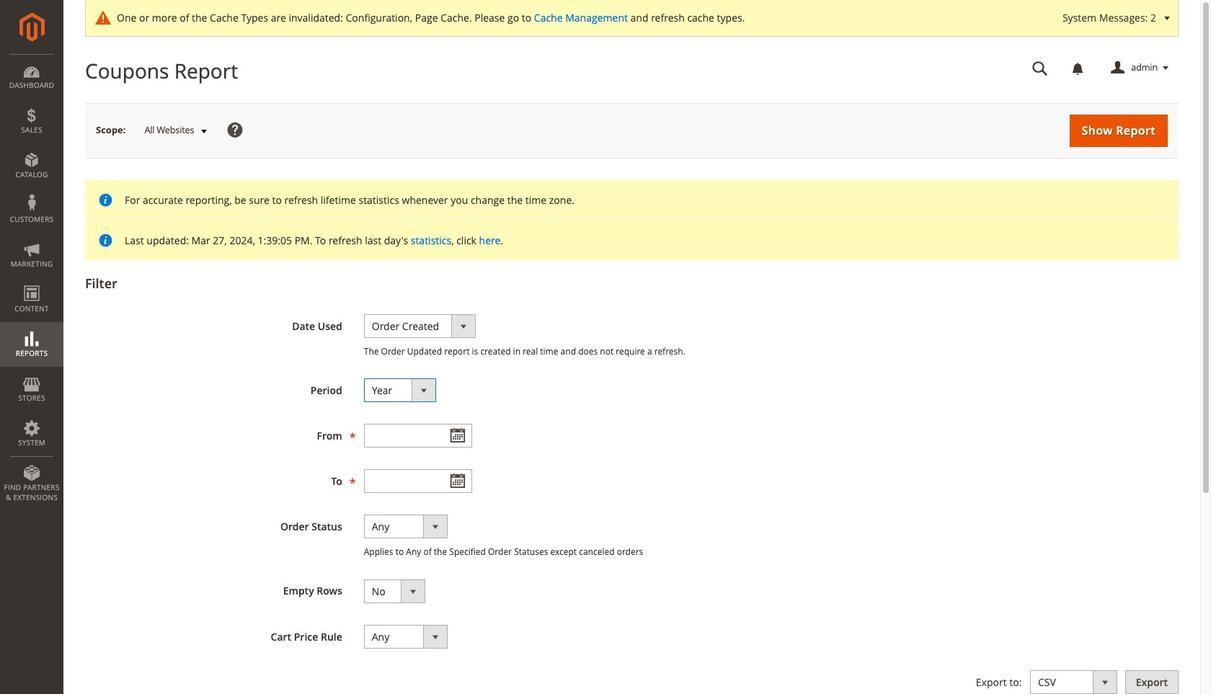 Task type: vqa. For each thing, say whether or not it's contained in the screenshot.
'Magento Admin Panel' IMAGE at left top
yes



Task type: describe. For each thing, give the bounding box(es) containing it.
magento admin panel image
[[19, 12, 44, 42]]



Task type: locate. For each thing, give the bounding box(es) containing it.
None text field
[[364, 470, 472, 493]]

menu bar
[[0, 54, 63, 510]]

None text field
[[1022, 56, 1058, 81], [364, 424, 472, 448], [1022, 56, 1058, 81], [364, 424, 472, 448]]



